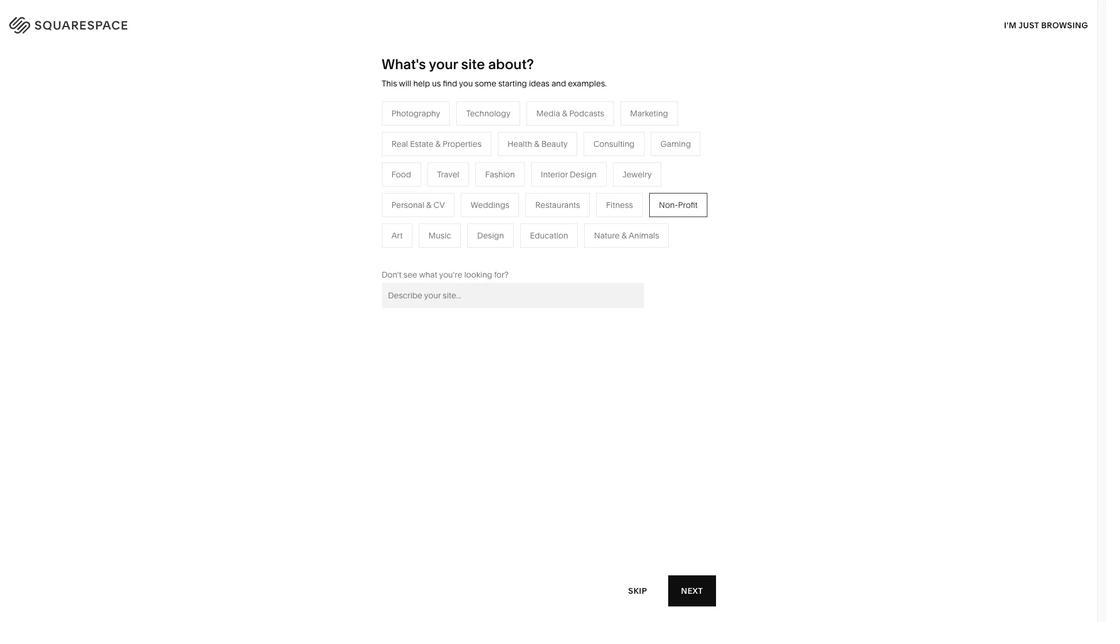 Task type: locate. For each thing, give the bounding box(es) containing it.
animals
[[573, 177, 604, 188], [629, 230, 659, 241]]

1 horizontal spatial fitness
[[606, 200, 633, 210]]

1 horizontal spatial restaurants
[[535, 200, 580, 210]]

home & decor link
[[539, 160, 606, 170]]

community
[[295, 212, 340, 222]]

1 horizontal spatial design
[[570, 169, 597, 180]]

Media & Podcasts radio
[[527, 101, 614, 125]]

weddings
[[471, 200, 510, 210], [417, 229, 456, 240]]

1 horizontal spatial animals
[[629, 230, 659, 241]]

0 horizontal spatial animals
[[573, 177, 604, 188]]

technology
[[466, 108, 511, 119]]

Art radio
[[382, 223, 412, 248]]

weddings inside option
[[471, 200, 510, 210]]

0 horizontal spatial weddings
[[417, 229, 456, 240]]

home
[[539, 160, 562, 170]]

log             in
[[1054, 18, 1083, 29]]

home & decor
[[539, 160, 594, 170]]

find
[[443, 78, 457, 89]]

nature
[[539, 177, 564, 188], [594, 230, 620, 241]]

0 horizontal spatial restaurants
[[417, 177, 462, 188]]

see
[[404, 270, 417, 280]]

media
[[536, 108, 560, 119], [417, 195, 441, 205]]

events link
[[417, 212, 454, 222]]

looking
[[464, 270, 492, 280]]

i'm
[[1004, 20, 1017, 30]]

1 vertical spatial animals
[[629, 230, 659, 241]]

media up events at the top left of the page
[[417, 195, 441, 205]]

1 vertical spatial weddings
[[417, 229, 456, 240]]

fitness
[[539, 195, 566, 205], [606, 200, 633, 210]]

nature down "fitness" radio
[[594, 230, 620, 241]]

and
[[552, 78, 566, 89]]

&
[[562, 108, 567, 119], [435, 139, 441, 149], [534, 139, 539, 149], [564, 160, 569, 170], [566, 177, 571, 188], [443, 195, 448, 205], [426, 200, 432, 210], [342, 212, 347, 222], [622, 230, 627, 241], [461, 246, 466, 257]]

this
[[382, 78, 397, 89]]

media & podcasts down restaurants "link"
[[417, 195, 485, 205]]

interior
[[541, 169, 568, 180]]

1 vertical spatial nature & animals
[[594, 230, 659, 241]]

restaurants inside "radio"
[[535, 200, 580, 210]]

fitness up nature & animals option
[[606, 200, 633, 210]]

1 vertical spatial media & podcasts
[[417, 195, 485, 205]]

community & non-profits
[[295, 212, 392, 222]]

Technology radio
[[456, 101, 520, 125]]

non-
[[659, 200, 678, 210], [349, 212, 368, 222]]

0 horizontal spatial non-
[[349, 212, 368, 222]]

real
[[392, 139, 408, 149], [417, 246, 434, 257]]

real estate & properties up travel link
[[392, 139, 482, 149]]

podcasts down examples. on the top right of the page
[[569, 108, 604, 119]]

travel
[[417, 160, 439, 170], [437, 169, 459, 180]]

ideas
[[529, 78, 550, 89]]

consulting
[[594, 139, 635, 149]]

podcasts down restaurants "link"
[[450, 195, 485, 205]]

food
[[392, 169, 411, 180]]

design
[[570, 169, 597, 180], [477, 230, 504, 241]]

real estate & properties
[[392, 139, 482, 149], [417, 246, 507, 257]]

media up beauty
[[536, 108, 560, 119]]

0 horizontal spatial real
[[392, 139, 408, 149]]

0 horizontal spatial media
[[417, 195, 441, 205]]

restaurants
[[417, 177, 462, 188], [535, 200, 580, 210]]

1 horizontal spatial estate
[[436, 246, 459, 257]]

0 vertical spatial nature & animals
[[539, 177, 604, 188]]

education
[[530, 230, 568, 241]]

us
[[432, 78, 441, 89]]

1 vertical spatial real
[[417, 246, 434, 257]]

0 vertical spatial real estate & properties
[[392, 139, 482, 149]]

real estate & properties up you're
[[417, 246, 507, 257]]

1 horizontal spatial weddings
[[471, 200, 510, 210]]

Interior Design radio
[[531, 162, 607, 187]]

non- right community
[[349, 212, 368, 222]]

squarespace logo image
[[23, 14, 151, 32]]

0 vertical spatial design
[[570, 169, 597, 180]]

1 horizontal spatial podcasts
[[569, 108, 604, 119]]

animals down decor
[[573, 177, 604, 188]]

animals down "fitness" radio
[[629, 230, 659, 241]]

0 vertical spatial estate
[[410, 139, 434, 149]]

restaurants down nature & animals link
[[535, 200, 580, 210]]

photography
[[392, 108, 440, 119]]

travel link
[[417, 160, 451, 170]]

1 vertical spatial design
[[477, 230, 504, 241]]

Health & Beauty radio
[[498, 132, 577, 156]]

weddings up "design" radio
[[471, 200, 510, 210]]

1 vertical spatial properties
[[468, 246, 507, 257]]

just
[[1019, 20, 1039, 30]]

0 vertical spatial real
[[392, 139, 408, 149]]

1 vertical spatial non-
[[349, 212, 368, 222]]

real inside radio
[[392, 139, 408, 149]]

events
[[417, 212, 442, 222]]

nature & animals down home & decor link
[[539, 177, 604, 188]]

nature down home
[[539, 177, 564, 188]]

media & podcasts down and in the top of the page
[[536, 108, 604, 119]]

podcasts
[[569, 108, 604, 119], [450, 195, 485, 205]]

1 vertical spatial restaurants
[[535, 200, 580, 210]]

0 vertical spatial restaurants
[[417, 177, 462, 188]]

nature & animals down "fitness" radio
[[594, 230, 659, 241]]

help
[[413, 78, 430, 89]]

marketing
[[630, 108, 668, 119]]

1 horizontal spatial non-
[[659, 200, 678, 210]]

real up food
[[392, 139, 408, 149]]

0 vertical spatial weddings
[[471, 200, 510, 210]]

properties up the looking
[[468, 246, 507, 257]]

estate
[[410, 139, 434, 149], [436, 246, 459, 257]]

1 horizontal spatial real
[[417, 246, 434, 257]]

don't
[[382, 270, 402, 280]]

travel down the "real estate & properties" radio
[[417, 160, 439, 170]]

real down "music"
[[417, 246, 434, 257]]

nature & animals
[[539, 177, 604, 188], [594, 230, 659, 241]]

1 horizontal spatial media & podcasts
[[536, 108, 604, 119]]

Don't see what you're looking for? field
[[382, 283, 644, 308]]

0 vertical spatial nature
[[539, 177, 564, 188]]

1 vertical spatial nature
[[594, 230, 620, 241]]

0 vertical spatial media
[[536, 108, 560, 119]]

travel up media & podcasts link at the top left of the page
[[437, 169, 459, 180]]

1 horizontal spatial media
[[536, 108, 560, 119]]

weddings down events link
[[417, 229, 456, 240]]

0 horizontal spatial media & podcasts
[[417, 195, 485, 205]]

skip
[[628, 586, 647, 596]]

0 horizontal spatial estate
[[410, 139, 434, 149]]

1 horizontal spatial nature
[[594, 230, 620, 241]]

site
[[461, 56, 485, 73]]

0 vertical spatial non-
[[659, 200, 678, 210]]

Real Estate & Properties radio
[[382, 132, 492, 156]]

media & podcasts
[[536, 108, 604, 119], [417, 195, 485, 205]]

restaurants down travel link
[[417, 177, 462, 188]]

estate down "music"
[[436, 246, 459, 257]]

0 vertical spatial animals
[[573, 177, 604, 188]]

restaurants link
[[417, 177, 473, 188]]

1 vertical spatial real estate & properties
[[417, 246, 507, 257]]

properties
[[443, 139, 482, 149], [468, 246, 507, 257]]

Personal & CV radio
[[382, 193, 455, 217]]

nature & animals link
[[539, 177, 615, 188]]

0 vertical spatial podcasts
[[569, 108, 604, 119]]

some
[[475, 78, 496, 89]]

0 horizontal spatial podcasts
[[450, 195, 485, 205]]

0 vertical spatial properties
[[443, 139, 482, 149]]

what's your site about? this will help us find you some starting ideas and examples.
[[382, 56, 607, 89]]

examples.
[[568, 78, 607, 89]]

Design radio
[[468, 223, 514, 248]]

Nature & Animals radio
[[584, 223, 669, 248]]

Marketing radio
[[620, 101, 678, 125]]

estate up travel link
[[410, 139, 434, 149]]

non- down jewelry option
[[659, 200, 678, 210]]

what's
[[382, 56, 426, 73]]

properties up travel 'radio'
[[443, 139, 482, 149]]

will
[[399, 78, 411, 89]]

you're
[[439, 270, 462, 280]]

fitness down interior
[[539, 195, 566, 205]]

next button
[[669, 576, 716, 607]]

media & podcasts link
[[417, 195, 496, 205]]

0 vertical spatial media & podcasts
[[536, 108, 604, 119]]

Restaurants radio
[[526, 193, 590, 217]]

0 horizontal spatial nature
[[539, 177, 564, 188]]



Task type: describe. For each thing, give the bounding box(es) containing it.
you
[[459, 78, 473, 89]]

health
[[508, 139, 532, 149]]

degraw element
[[394, 394, 704, 622]]

Music radio
[[419, 223, 461, 248]]

non- inside option
[[659, 200, 678, 210]]

community & non-profits link
[[295, 212, 403, 222]]

fashion
[[485, 169, 515, 180]]

& inside radio
[[562, 108, 567, 119]]

personal
[[392, 200, 424, 210]]

interior design
[[541, 169, 597, 180]]

1 vertical spatial media
[[417, 195, 441, 205]]

real estate & properties inside radio
[[392, 139, 482, 149]]

1 vertical spatial podcasts
[[450, 195, 485, 205]]

gaming
[[661, 139, 691, 149]]

squarespace logo link
[[23, 14, 235, 32]]

nature inside option
[[594, 230, 620, 241]]

for?
[[494, 270, 509, 280]]

media inside radio
[[536, 108, 560, 119]]

Photography radio
[[382, 101, 450, 125]]

podcasts inside radio
[[569, 108, 604, 119]]

beauty
[[541, 139, 568, 149]]

Gaming radio
[[651, 132, 701, 156]]

log
[[1054, 18, 1072, 29]]

starting
[[498, 78, 527, 89]]

about?
[[488, 56, 534, 73]]

Non-Profit radio
[[649, 193, 708, 217]]

profit
[[678, 200, 698, 210]]

music
[[429, 230, 451, 241]]

Food radio
[[382, 162, 421, 187]]

non-profit
[[659, 200, 698, 210]]

fitness inside radio
[[606, 200, 633, 210]]

don't see what you're looking for?
[[382, 270, 509, 280]]

Travel radio
[[427, 162, 469, 187]]

profits
[[368, 212, 392, 222]]

Fitness radio
[[596, 193, 643, 217]]

animals inside nature & animals option
[[629, 230, 659, 241]]

Education radio
[[520, 223, 578, 248]]

art
[[392, 230, 403, 241]]

jewelry
[[623, 169, 652, 180]]

properties inside radio
[[443, 139, 482, 149]]

media & podcasts inside radio
[[536, 108, 604, 119]]

skip button
[[616, 575, 660, 607]]

Weddings radio
[[461, 193, 519, 217]]

personal & cv
[[392, 200, 445, 210]]

i'm just browsing
[[1004, 20, 1088, 30]]

health & beauty
[[508, 139, 568, 149]]

what
[[419, 270, 437, 280]]

Fashion radio
[[476, 162, 525, 187]]

1 vertical spatial estate
[[436, 246, 459, 257]]

0 horizontal spatial fitness
[[539, 195, 566, 205]]

Jewelry radio
[[613, 162, 662, 187]]

real estate & properties link
[[417, 246, 519, 257]]

0 horizontal spatial design
[[477, 230, 504, 241]]

travel inside travel 'radio'
[[437, 169, 459, 180]]

& inside radio
[[435, 139, 441, 149]]

nature & animals inside option
[[594, 230, 659, 241]]

fitness link
[[539, 195, 577, 205]]

log             in link
[[1054, 18, 1083, 29]]

cv
[[434, 200, 445, 210]]

in
[[1074, 18, 1083, 29]]

browsing
[[1042, 20, 1088, 30]]

weddings link
[[417, 229, 467, 240]]

estate inside radio
[[410, 139, 434, 149]]

your
[[429, 56, 458, 73]]

decor
[[571, 160, 594, 170]]

i'm just browsing link
[[1004, 9, 1088, 41]]

Consulting radio
[[584, 132, 645, 156]]

degraw image
[[394, 394, 704, 622]]

next
[[681, 586, 703, 596]]



Task type: vqa. For each thing, say whether or not it's contained in the screenshot.
leftmost Design
yes



